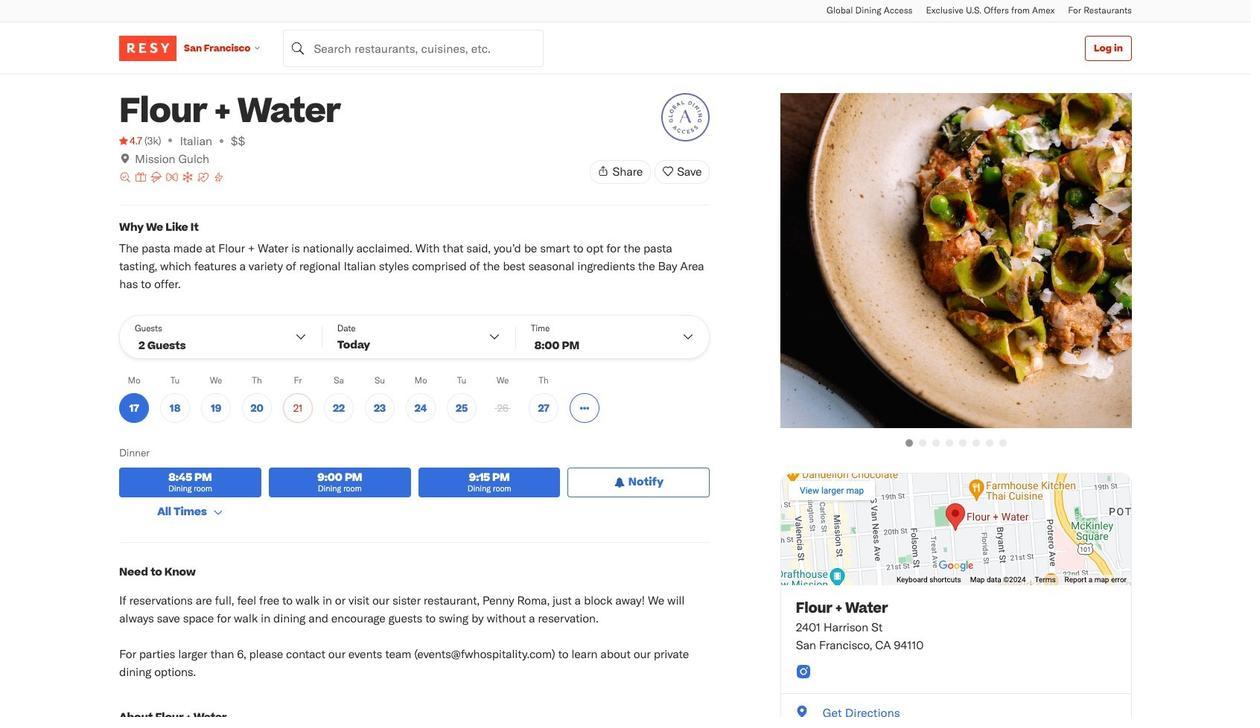 Task type: vqa. For each thing, say whether or not it's contained in the screenshot.
Search restaurants, cuisines, etc. text box in the left top of the page
yes



Task type: locate. For each thing, give the bounding box(es) containing it.
Search restaurants, cuisines, etc. text field
[[283, 29, 544, 67]]

4.7 out of 5 stars image
[[119, 133, 142, 148]]

None field
[[283, 29, 544, 67]]



